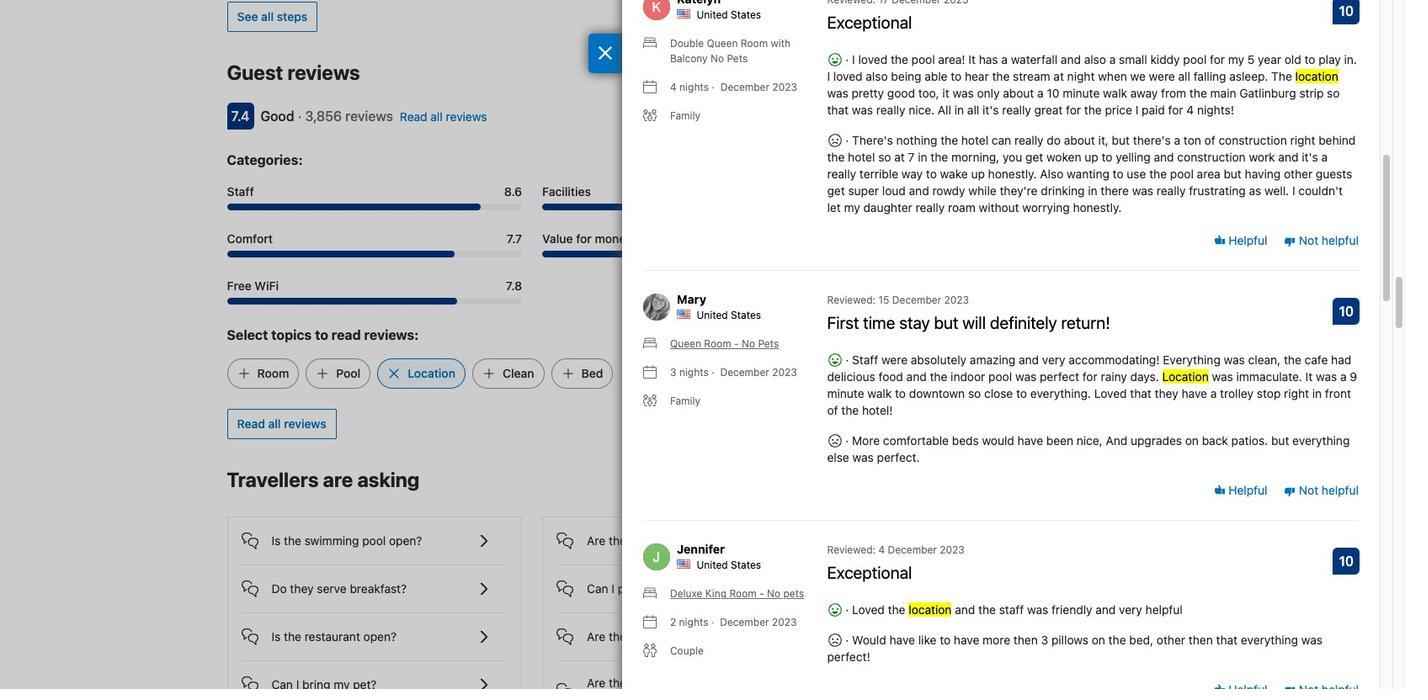 Task type: describe. For each thing, give the bounding box(es) containing it.
have left the like
[[890, 634, 916, 648]]

all
[[938, 103, 952, 117]]

but left will
[[935, 314, 959, 333]]

staff for staff were absolutely amazing and very accommodating! everything was clean, the cafe had delicious food and the indoor pool was perfect for rainy days.
[[853, 353, 879, 368]]

too,
[[919, 86, 940, 101]]

well.
[[1265, 184, 1290, 198]]

they inside the was immaculate. it was a 9 minute walk to downtown so close to everything. loved that they have a trolley stop right in front of the hotel!
[[1155, 387, 1179, 401]]

the down has
[[993, 69, 1010, 84]]

upgrades
[[1131, 434, 1183, 448]]

not helpful button for exceptional
[[1285, 232, 1360, 249]]

to down area!
[[951, 69, 962, 84]]

1 horizontal spatial 4
[[879, 544, 885, 557]]

guest reviews element
[[227, 59, 1044, 86]]

that inside the was immaculate. it was a 9 minute walk to downtown so close to everything. loved that they have a trolley stop right in front of the hotel!
[[1131, 387, 1152, 401]]

were inside staff were absolutely amazing and very accommodating! everything was clean, the cafe had delicious food and the indoor pool was perfect for rainy days.
[[882, 353, 908, 368]]

3 scored 10 element from the top
[[1334, 549, 1361, 576]]

has
[[979, 52, 999, 67]]

all inside button
[[261, 9, 274, 23]]

more
[[853, 434, 880, 448]]

1 vertical spatial -
[[760, 588, 765, 601]]

for right value
[[576, 231, 592, 246]]

sea
[[713, 534, 732, 548]]

there inside there's nothing the hotel can really do about it, but there's a ton of construction right behind the hotel so at 7 in the morning, you get woken up to yelling and construction work and it's a really terrible way to wake up honestly. also wanting to use the pool area but having other guests get super loud and rowdy while they're drinking in there was really frustrating as well. i couldn't let my daughter really roam without worrying honestly.
[[1101, 184, 1130, 198]]

else
[[828, 451, 850, 465]]

helpful for first time stay but will definitely return!
[[1226, 483, 1268, 498]]

staff for staff
[[227, 184, 254, 198]]

on for exceptional
[[1092, 634, 1106, 648]]

cleanliness 7.6 meter
[[858, 204, 1154, 210]]

of inside there's nothing the hotel can really do about it, but there's a ton of construction right behind the hotel so at 7 in the morning, you get woken up to yelling and construction work and it's a really terrible way to wake up honestly. also wanting to use the pool area but having other guests get super loud and rowdy while they're drinking in there was really frustrating as well. i couldn't let my daughter really roam without worrying honestly.
[[1205, 133, 1216, 148]]

loud
[[883, 184, 906, 198]]

the down 'falling'
[[1190, 86, 1208, 101]]

a left the ton
[[1175, 133, 1181, 148]]

guest
[[227, 60, 283, 84]]

so inside the was immaculate. it was a 9 minute walk to downtown so close to everything. loved that they have a trolley stop right in front of the hotel!
[[969, 387, 982, 401]]

other inside "would have like to have more then 3 pillows on the bed, other then that everything was perfect!"
[[1157, 634, 1186, 648]]

0 vertical spatial 3
[[671, 367, 677, 379]]

2023 up first time stay but will definitely return!
[[945, 294, 970, 307]]

have inside the was immaculate. it was a 9 minute walk to downtown so close to everything. loved that they have a trolley stop right in front of the hotel!
[[1182, 387, 1208, 401]]

for inside staff were absolutely amazing and very accommodating! everything was clean, the cafe had delicious food and the indoor pool was perfect for rainy days.
[[1083, 370, 1098, 384]]

a left 9
[[1341, 370, 1347, 384]]

2023 for i loved the pool area! it has a waterfall and also a small kiddy pool for my 5 year old to play in. i loved also being able to hear the stream at night when we were all falling asleep. the
[[773, 81, 798, 94]]

exceptional for loved the
[[828, 564, 913, 583]]

behind
[[1319, 133, 1357, 148]]

the left swimming
[[284, 534, 302, 548]]

0 horizontal spatial up
[[972, 167, 985, 181]]

1 vertical spatial construction
[[1178, 150, 1246, 165]]

in down the wanting
[[1089, 184, 1098, 198]]

nice.
[[909, 103, 935, 117]]

and up the ask
[[955, 603, 976, 618]]

the down all on the top right of page
[[941, 133, 959, 148]]

deluxe king room - no pets link
[[644, 587, 805, 603]]

states for i loved the pool area! it has a waterfall and also a small kiddy pool for my 5 year old to play in. i loved also being able to hear the stream at night when we were all falling asleep. the
[[731, 9, 762, 21]]

2 nights · december 2023
[[671, 617, 797, 630]]

terrible
[[860, 167, 899, 181]]

select
[[227, 327, 268, 343]]

stream
[[1013, 69, 1051, 84]]

it,
[[1099, 133, 1109, 148]]

serve
[[317, 582, 347, 596]]

see for see all steps
[[237, 9, 258, 23]]

wanting
[[1067, 167, 1110, 181]]

you
[[1003, 150, 1023, 165]]

1 horizontal spatial very
[[1120, 603, 1143, 618]]

and right work
[[1279, 150, 1299, 165]]

in right 7
[[918, 150, 928, 165]]

location inside location was pretty good too, it was only about a 10 minute walk away from the main gatlinburg strip so that was really nice. all in all it's really great for the price i paid for 4 nights!
[[1296, 69, 1339, 84]]

the inside "would have like to have more then 3 pillows on the bed, other then that everything was perfect!"
[[1109, 634, 1127, 648]]

reviews inside button
[[284, 417, 327, 431]]

pool inside staff were absolutely amazing and very accommodating! everything was clean, the cafe had delicious food and the indoor pool was perfect for rainy days.
[[989, 370, 1013, 384]]

i up pretty
[[853, 52, 856, 67]]

return!
[[1062, 314, 1111, 333]]

been
[[1047, 434, 1074, 448]]

not helpful for exceptional
[[1297, 233, 1360, 247]]

there for are there rooms with a balcony?
[[609, 630, 637, 644]]

1 vertical spatial room
[[257, 366, 289, 380]]

pets
[[784, 588, 805, 601]]

i inside location was pretty good too, it was only about a 10 minute walk away from the main gatlinburg strip so that was really nice. all in all it's really great for the price i paid for 4 nights!
[[1136, 103, 1139, 117]]

walk inside location was pretty good too, it was only about a 10 minute walk away from the main gatlinburg strip so that was really nice. all in all it's really great for the price i paid for 4 nights!
[[1104, 86, 1128, 101]]

good · 3,856 reviews
[[261, 108, 393, 124]]

1 horizontal spatial read
[[400, 109, 428, 124]]

3 inside "would have like to have more then 3 pillows on the bed, other then that everything was perfect!"
[[1042, 634, 1049, 648]]

free wifi
[[227, 279, 279, 293]]

value for money
[[543, 231, 633, 246]]

1 vertical spatial get
[[828, 184, 845, 198]]

there's
[[853, 133, 894, 148]]

· loved the location and the staff was friendly and very helpful
[[843, 603, 1183, 618]]

scored 7.4 element
[[227, 102, 254, 129]]

1 then from the left
[[1014, 634, 1038, 648]]

we
[[1131, 69, 1146, 84]]

1 horizontal spatial also
[[1085, 52, 1107, 67]]

not helpful for first time stay but will definitely return!
[[1297, 483, 1360, 498]]

like
[[919, 634, 937, 648]]

see availability button
[[1051, 59, 1154, 89]]

that inside location was pretty good too, it was only about a 10 minute walk away from the main gatlinburg strip so that was really nice. all in all it's really great for the price i paid for 4 nights!
[[828, 103, 849, 117]]

15
[[879, 294, 890, 307]]

everything inside more comfortable beds would have been nice, and upgrades on back patios. but everything else was perfect.
[[1293, 434, 1351, 448]]

2023 for loved the
[[772, 617, 797, 630]]

it's inside there's nothing the hotel can really do about it, but there's a ton of construction right behind the hotel so at 7 in the morning, you get woken up to yelling and construction work and it's a really terrible way to wake up honestly. also wanting to use the pool area but having other guests get super loud and rowdy while they're drinking in there was really frustrating as well. i couldn't let my daughter really roam without worrying honestly.
[[1303, 150, 1319, 165]]

for right great on the right
[[1067, 103, 1082, 117]]

2 vertical spatial room
[[730, 588, 757, 601]]

about inside location was pretty good too, it was only about a 10 minute walk away from the main gatlinburg strip so that was really nice. all in all it's really great for the price i paid for 4 nights!
[[1004, 86, 1035, 101]]

my inside i loved the pool area! it has a waterfall and also a small kiddy pool for my 5 year old to play in. i loved also being able to hear the stream at night when we were all falling asleep. the
[[1229, 52, 1245, 67]]

reviewed: 4 december 2023
[[828, 544, 965, 557]]

would
[[983, 434, 1015, 448]]

asleep.
[[1230, 69, 1269, 84]]

and down way
[[909, 184, 930, 198]]

as
[[1250, 184, 1262, 198]]

worrying
[[1023, 201, 1070, 215]]

pets
[[758, 338, 779, 351]]

facilities 7.5 meter
[[543, 204, 838, 210]]

i inside there's nothing the hotel can really do about it, but there's a ton of construction right behind the hotel so at 7 in the morning, you get woken up to yelling and construction work and it's a really terrible way to wake up honestly. also wanting to use the pool area but having other guests get super loud and rowdy while they're drinking in there was really frustrating as well. i couldn't let my daughter really roam without worrying honestly.
[[1293, 184, 1296, 198]]

to down food at the bottom of page
[[895, 387, 906, 401]]

was inside there's nothing the hotel can really do about it, but there's a ton of construction right behind the hotel so at 7 in the morning, you get woken up to yelling and construction work and it's a really terrible way to wake up honestly. also wanting to use the pool area but having other guests get super loud and rowdy while they're drinking in there was really frustrating as well. i couldn't let my daughter really roam without worrying honestly.
[[1133, 184, 1154, 198]]

ask
[[965, 640, 986, 654]]

united states for staff were absolutely amazing and very accommodating! everything was clean, the cafe had delicious food and the indoor pool was perfect for rainy days.
[[697, 309, 762, 322]]

first time stay but will definitely return!
[[828, 314, 1111, 333]]

really left great on the right
[[1003, 103, 1032, 117]]

to right old
[[1305, 52, 1316, 67]]

is the restaurant open? button
[[241, 614, 508, 647]]

woken
[[1047, 150, 1082, 165]]

value
[[543, 231, 573, 246]]

helpful button for first time stay but will definitely return!
[[1214, 482, 1268, 499]]

kiddy
[[1151, 52, 1181, 67]]

and right friendly
[[1096, 603, 1117, 618]]

to right close
[[1017, 387, 1028, 401]]

comfort 7.7 meter
[[227, 251, 522, 257]]

the up 7.5
[[828, 150, 845, 165]]

play
[[1319, 52, 1342, 67]]

money
[[595, 231, 633, 246]]

see for see availability
[[1061, 66, 1082, 81]]

about inside there's nothing the hotel can really do about it, but there's a ton of construction right behind the hotel so at 7 in the morning, you get woken up to yelling and construction work and it's a really terrible way to wake up honestly. also wanting to use the pool area but having other guests get super loud and rowdy while they're drinking in there was really frustrating as well. i couldn't let my daughter really roam without worrying honestly.
[[1065, 133, 1096, 148]]

ton
[[1184, 133, 1202, 148]]

clean
[[503, 366, 535, 380]]

5
[[1248, 52, 1255, 67]]

7
[[909, 150, 915, 165]]

and right the amazing
[[1019, 353, 1040, 368]]

pool up 'falling'
[[1184, 52, 1207, 67]]

location was pretty good too, it was only about a 10 minute walk away from the main gatlinburg strip so that was really nice. all in all it's really great for the price i paid for 4 nights!
[[828, 69, 1341, 117]]

0 horizontal spatial honestly.
[[989, 167, 1037, 181]]

view?
[[736, 534, 766, 548]]

nights!
[[1198, 103, 1235, 117]]

1 vertical spatial open?
[[364, 630, 397, 644]]

2023 up still
[[940, 544, 965, 557]]

0 horizontal spatial -
[[735, 338, 739, 351]]

0 vertical spatial loved
[[859, 52, 888, 67]]

there for are there rooms with a sea view?
[[609, 534, 637, 548]]

night
[[1068, 69, 1095, 84]]

question
[[998, 640, 1047, 654]]

at inside i loved the pool area! it has a waterfall and also a small kiddy pool for my 5 year old to play in. i loved also being able to hear the stream at night when we were all falling asleep. the
[[1054, 69, 1065, 84]]

states for staff were absolutely amazing and very accommodating! everything was clean, the cafe had delicious food and the indoor pool was perfect for rainy days.
[[731, 309, 762, 322]]

helpful button for exceptional
[[1214, 232, 1268, 249]]

the up 'being'
[[891, 52, 909, 67]]

ask a question button
[[955, 632, 1057, 663]]

way
[[902, 167, 923, 181]]

0 vertical spatial construction
[[1219, 133, 1288, 148]]

1 horizontal spatial hotel
[[962, 133, 989, 148]]

yelling
[[1116, 150, 1151, 165]]

right inside there's nothing the hotel can really do about it, but there's a ton of construction right behind the hotel so at 7 in the morning, you get woken up to yelling and construction work and it's a really terrible way to wake up honestly. also wanting to use the pool area but having other guests get super loud and rowdy while they're drinking in there was really frustrating as well. i couldn't let my daughter really roam without worrying honestly.
[[1291, 133, 1316, 148]]

2023 for staff were absolutely amazing and very accommodating! everything was clean, the cafe had delicious food and the indoor pool was perfect for rainy days.
[[773, 367, 798, 379]]

the left cafe
[[1285, 353, 1302, 368]]

nights for i loved the pool area! it has a waterfall and also a small kiddy pool for my 5 year old to play in. i loved also being able to hear the stream at night when we were all falling asleep. the
[[680, 81, 709, 94]]

rated good element
[[261, 108, 294, 124]]

but up frustrating
[[1224, 167, 1242, 181]]

10 for was pretty good too, it was only about a 10 minute walk away from the main gatlinburg strip so that was really nice. all in all it's really great for the price i paid for 4 nights!
[[1340, 4, 1355, 19]]

really up you
[[1015, 133, 1044, 148]]

a left trolley
[[1211, 387, 1218, 401]]

morning,
[[952, 150, 1000, 165]]

2
[[671, 617, 677, 630]]

patios.
[[1232, 434, 1269, 448]]

do they serve breakfast? button
[[241, 566, 508, 599]]

bed,
[[1130, 634, 1154, 648]]

with for sea
[[678, 534, 701, 548]]

very inside staff were absolutely amazing and very accommodating! everything was clean, the cafe had delicious food and the indoor pool was perfect for rainy days.
[[1043, 353, 1066, 368]]

1 vertical spatial also
[[866, 69, 888, 84]]

price
[[1106, 103, 1133, 117]]

a up guests
[[1322, 150, 1328, 165]]

a right the ask
[[989, 640, 995, 654]]

is the swimming pool open? button
[[241, 518, 508, 551]]

perfect.
[[877, 451, 920, 465]]

to right way
[[927, 167, 937, 181]]

can i park there?
[[587, 582, 680, 596]]

park
[[618, 582, 642, 596]]

united for i loved the pool area! it has a waterfall and also a small kiddy pool for my 5 year old to play in. i loved also being able to hear the stream at night when we were all falling asleep. the
[[697, 9, 728, 21]]

the left staff
[[979, 603, 997, 618]]

cleanliness
[[858, 184, 922, 198]]

more comfortable beds would have been nice, and upgrades on back patios. but everything else was perfect.
[[828, 434, 1351, 465]]

1 vertical spatial loved
[[834, 69, 863, 84]]

family for first time stay but will definitely return!
[[671, 395, 701, 408]]

0 vertical spatial get
[[1026, 150, 1044, 165]]

but right the it,
[[1113, 133, 1131, 148]]

so for location
[[1328, 86, 1341, 101]]

definitely
[[991, 314, 1058, 333]]

to left use
[[1113, 167, 1124, 181]]

really down good
[[877, 103, 906, 117]]

2 vertical spatial nights
[[679, 617, 709, 630]]

the inside the was immaculate. it was a 9 minute walk to downtown so close to everything. loved that they have a trolley stop right in front of the hotel!
[[842, 404, 859, 418]]

a up when
[[1110, 52, 1116, 67]]

great
[[1035, 103, 1063, 117]]

still
[[955, 590, 986, 610]]

a left sea on the bottom
[[704, 534, 710, 548]]

see all steps button
[[227, 1, 318, 32]]

that inside "would have like to have more then 3 pillows on the bed, other then that everything was perfect!"
[[1217, 634, 1238, 648]]

not for first time stay but will definitely return!
[[1300, 483, 1319, 498]]

there's nothing the hotel can really do about it, but there's a ton of construction right behind the hotel so at 7 in the morning, you get woken up to yelling and construction work and it's a really terrible way to wake up honestly. also wanting to use the pool area but having other guests get super loud and rowdy while they're drinking in there was really frustrating as well. i couldn't let my daughter really roam without worrying honestly.
[[828, 133, 1357, 215]]

super
[[849, 184, 880, 198]]

and right food at the bottom of page
[[907, 370, 927, 384]]

i left 'being'
[[828, 69, 831, 84]]

review categories element
[[227, 150, 303, 170]]

7.4
[[231, 108, 250, 124]]

exceptional for i loved the pool area! it has a waterfall and also a small kiddy pool for my 5 year old to play in. i loved also being able to hear the stream at night when we were all falling asleep. the
[[828, 13, 913, 32]]

rooms for sea
[[641, 534, 675, 548]]

king
[[706, 588, 727, 601]]

there?
[[645, 582, 680, 596]]

and down there's
[[1155, 150, 1175, 165]]

helpful for exceptional
[[1226, 233, 1268, 247]]

use
[[1127, 167, 1147, 181]]



Task type: vqa. For each thing, say whether or not it's contained in the screenshot.
THE IF YOU SELECT THIS OPTION, WE'LL SHOW YOU POPULAR BUSINESS TRAVEL FEATURES LIKE BREAKFAST, WIFI AND FREE PARKING. icon
no



Task type: locate. For each thing, give the bounding box(es) containing it.
1 reviewed: from the top
[[828, 294, 876, 307]]

really
[[877, 103, 906, 117], [1003, 103, 1032, 117], [1015, 133, 1044, 148], [828, 167, 857, 181], [1157, 184, 1186, 198], [916, 201, 945, 215]]

all inside button
[[268, 417, 281, 431]]

room
[[705, 338, 732, 351], [257, 366, 289, 380], [730, 588, 757, 601]]

states up the queen room - no pets
[[731, 309, 762, 322]]

0 vertical spatial not helpful button
[[1285, 232, 1360, 249]]

small
[[1120, 52, 1148, 67]]

can
[[587, 582, 609, 596]]

there up park
[[609, 534, 637, 548]]

all inside i loved the pool area! it has a waterfall and also a small kiddy pool for my 5 year old to play in. i loved also being able to hear the stream at night when we were all falling asleep. the
[[1179, 69, 1191, 84]]

1 vertical spatial is
[[272, 630, 281, 644]]

2 family from the top
[[671, 395, 701, 408]]

they right do
[[290, 582, 314, 596]]

at
[[1054, 69, 1065, 84], [895, 150, 905, 165]]

0 vertical spatial helpful
[[1322, 233, 1360, 247]]

also
[[1085, 52, 1107, 67], [866, 69, 888, 84]]

0 vertical spatial hotel
[[962, 133, 989, 148]]

room right the king at right
[[730, 588, 757, 601]]

1 vertical spatial rooms
[[641, 630, 675, 644]]

0 vertical spatial see
[[237, 9, 258, 23]]

1 vertical spatial not helpful
[[1297, 483, 1360, 498]]

2 with from the top
[[678, 630, 701, 644]]

2 not helpful from the top
[[1297, 483, 1360, 498]]

stop
[[1258, 387, 1282, 401]]

0 vertical spatial not helpful
[[1297, 233, 1360, 247]]

there down park
[[609, 630, 637, 644]]

1 united states from the top
[[697, 9, 762, 21]]

are inside are there rooms with a balcony? button
[[587, 630, 606, 644]]

for inside i loved the pool area! it has a waterfall and also a small kiddy pool for my 5 year old to play in. i loved also being able to hear the stream at night when we were all falling asleep. the
[[1211, 52, 1226, 67]]

1 not helpful button from the top
[[1285, 232, 1360, 249]]

are there rooms with a balcony?
[[587, 630, 762, 644]]

1 horizontal spatial about
[[1065, 133, 1096, 148]]

very up perfect
[[1043, 353, 1066, 368]]

states up '4 nights · december 2023'
[[731, 9, 762, 21]]

are inside are there rooms with a sea view? button
[[587, 534, 606, 548]]

0 vertical spatial family
[[671, 110, 701, 122]]

and inside i loved the pool area! it has a waterfall and also a small kiddy pool for my 5 year old to play in. i loved also being able to hear the stream at night when we were all falling asleep. the
[[1061, 52, 1082, 67]]

not helpful button for first time stay but will definitely return!
[[1285, 482, 1360, 499]]

everything inside "would have like to have more then 3 pillows on the bed, other then that everything was perfect!"
[[1242, 634, 1299, 648]]

away
[[1131, 86, 1159, 101]]

1 not from the top
[[1300, 233, 1319, 247]]

wifi
[[255, 279, 279, 293]]

able
[[925, 69, 948, 84]]

in
[[955, 103, 965, 117], [918, 150, 928, 165], [1089, 184, 1098, 198], [1313, 387, 1323, 401]]

united for staff were absolutely amazing and very accommodating! everything was clean, the cafe had delicious food and the indoor pool was perfect for rainy days.
[[697, 309, 728, 322]]

staff inside staff were absolutely amazing and very accommodating! everything was clean, the cafe had delicious food and the indoor pool was perfect for rainy days.
[[853, 353, 879, 368]]

were
[[1150, 69, 1176, 84], [882, 353, 908, 368]]

to inside "would have like to have more then 3 pillows on the bed, other then that everything was perfect!"
[[940, 634, 951, 648]]

rooms left jennifer
[[641, 534, 675, 548]]

no left pets
[[742, 338, 756, 351]]

0 horizontal spatial on
[[1092, 634, 1106, 648]]

the up 7.6
[[1150, 167, 1168, 181]]

while
[[969, 184, 997, 198]]

1 vertical spatial at
[[895, 150, 905, 165]]

room down topics
[[257, 366, 289, 380]]

friendly
[[1052, 603, 1093, 618]]

0 horizontal spatial location
[[408, 366, 456, 380]]

rooms for balcony?
[[641, 630, 675, 644]]

it's up guests
[[1303, 150, 1319, 165]]

1 horizontal spatial get
[[1026, 150, 1044, 165]]

for left rainy at the bottom
[[1083, 370, 1098, 384]]

0 vertical spatial location
[[1296, 69, 1339, 84]]

i right well.
[[1293, 184, 1296, 198]]

pillows
[[1052, 634, 1089, 648]]

9
[[1351, 370, 1358, 384]]

united states
[[697, 9, 762, 21], [697, 309, 762, 322], [697, 560, 762, 572]]

1 vertical spatial honestly.
[[1074, 201, 1122, 215]]

was inside more comfortable beds would have been nice, and upgrades on back patios. but everything else was perfect.
[[853, 451, 874, 465]]

so for there's
[[879, 150, 892, 165]]

1 vertical spatial it
[[1306, 370, 1313, 384]]

pool up able at the right of page
[[912, 52, 936, 67]]

clean,
[[1249, 353, 1281, 368]]

1 vertical spatial loved
[[853, 603, 885, 618]]

to
[[1305, 52, 1316, 67], [951, 69, 962, 84], [1102, 150, 1113, 165], [927, 167, 937, 181], [1113, 167, 1124, 181], [315, 327, 328, 343], [895, 387, 906, 401], [1017, 387, 1028, 401], [940, 634, 951, 648]]

2 scored 10 element from the top
[[1334, 298, 1361, 325]]

do
[[1047, 133, 1061, 148]]

see inside button
[[237, 9, 258, 23]]

really down rowdy
[[916, 201, 945, 215]]

0 vertical spatial reviewed:
[[828, 294, 876, 307]]

on inside more comfortable beds would have been nice, and upgrades on back patios. but everything else was perfect.
[[1186, 434, 1200, 448]]

7.7
[[507, 231, 522, 246]]

reviewed: for first time stay but will definitely return!
[[828, 294, 876, 307]]

4 inside location was pretty good too, it was only about a 10 minute walk away from the main gatlinburg strip so that was really nice. all in all it's really great for the price i paid for 4 nights!
[[1187, 103, 1195, 117]]

they inside do they serve breakfast? button
[[290, 582, 314, 596]]

3 united from the top
[[697, 560, 728, 572]]

close image
[[598, 46, 613, 60]]

nice,
[[1077, 434, 1103, 448]]

availability
[[1085, 66, 1144, 81]]

0 vertical spatial no
[[742, 338, 756, 351]]

walk up hotel!
[[868, 387, 892, 401]]

1 rooms from the top
[[641, 534, 675, 548]]

3,856
[[305, 108, 342, 124]]

0 vertical spatial honestly.
[[989, 167, 1037, 181]]

0 horizontal spatial my
[[844, 201, 861, 215]]

is up do
[[272, 534, 281, 548]]

pool inside there's nothing the hotel can really do about it, but there's a ton of construction right behind the hotel so at 7 in the morning, you get woken up to yelling and construction work and it's a really terrible way to wake up honestly. also wanting to use the pool area but having other guests get super loud and rowdy while they're drinking in there was really frustrating as well. i couldn't let my daughter really roam without worrying honestly.
[[1171, 167, 1194, 181]]

to down the it,
[[1102, 150, 1113, 165]]

rooms inside are there rooms with a balcony? button
[[641, 630, 675, 644]]

of inside the was immaculate. it was a 9 minute walk to downtown so close to everything. loved that they have a trolley stop right in front of the hotel!
[[828, 404, 839, 418]]

december for staff were absolutely amazing and very accommodating! everything was clean, the cafe had delicious food and the indoor pool was perfect for rainy days.
[[721, 367, 770, 379]]

2 then from the left
[[1189, 634, 1214, 648]]

1 vertical spatial on
[[1092, 634, 1106, 648]]

helpful for exceptional
[[1322, 233, 1360, 247]]

with for balcony?
[[678, 630, 701, 644]]

everything
[[1164, 353, 1221, 368]]

time
[[864, 314, 896, 333]]

my left 5
[[1229, 52, 1245, 67]]

1 horizontal spatial honestly.
[[1074, 201, 1122, 215]]

on inside "would have like to have more then 3 pillows on the bed, other then that everything was perfect!"
[[1092, 634, 1106, 648]]

1 vertical spatial it's
[[1303, 150, 1319, 165]]

would have like to have more then 3 pillows on the bed, other then that everything was perfect!
[[828, 634, 1323, 665]]

have down everything
[[1182, 387, 1208, 401]]

0 horizontal spatial that
[[828, 103, 849, 117]]

staff up "delicious"
[[853, 353, 879, 368]]

with inside button
[[678, 630, 701, 644]]

to left read
[[315, 327, 328, 343]]

from
[[1162, 86, 1187, 101]]

about down stream
[[1004, 86, 1035, 101]]

0 horizontal spatial also
[[866, 69, 888, 84]]

0 vertical spatial up
[[1085, 150, 1099, 165]]

so up terrible
[[879, 150, 892, 165]]

0 vertical spatial of
[[1205, 133, 1216, 148]]

helpful button down 'patios.'
[[1214, 482, 1268, 499]]

1 united from the top
[[697, 9, 728, 21]]

nights for staff were absolutely amazing and very accommodating! everything was clean, the cafe had delicious food and the indoor pool was perfect for rainy days.
[[680, 367, 709, 379]]

0 horizontal spatial read all reviews
[[237, 417, 327, 431]]

2 rooms from the top
[[641, 630, 675, 644]]

in inside the was immaculate. it was a 9 minute walk to downtown so close to everything. loved that they have a trolley stop right in front of the hotel!
[[1313, 387, 1323, 401]]

2 not from the top
[[1300, 483, 1319, 498]]

the down absolutely
[[930, 370, 948, 384]]

right inside the was immaculate. it was a 9 minute walk to downtown so close to everything. loved that they have a trolley stop right in front of the hotel!
[[1285, 387, 1310, 401]]

queen room - no pets
[[671, 338, 779, 351]]

2 is from the top
[[272, 630, 281, 644]]

1 horizontal spatial then
[[1189, 634, 1214, 648]]

2 united states from the top
[[697, 309, 762, 322]]

a right has
[[1002, 52, 1008, 67]]

but inside more comfortable beds would have been nice, and upgrades on back patios. but everything else was perfect.
[[1272, 434, 1290, 448]]

0 horizontal spatial staff
[[227, 184, 254, 198]]

10 inside location was pretty good too, it was only about a 10 minute walk away from the main gatlinburg strip so that was really nice. all in all it's really great for the price i paid for 4 nights!
[[1048, 86, 1060, 101]]

it left has
[[969, 52, 976, 67]]

have
[[1182, 387, 1208, 401], [1018, 434, 1044, 448], [890, 634, 916, 648], [954, 634, 980, 648]]

and
[[1106, 434, 1128, 448]]

there inside button
[[609, 630, 637, 644]]

in left front
[[1313, 387, 1323, 401]]

2 vertical spatial states
[[731, 560, 762, 572]]

0 vertical spatial scored 10 element
[[1334, 0, 1361, 25]]

location
[[408, 366, 456, 380], [1163, 370, 1209, 384]]

1 helpful button from the top
[[1214, 232, 1268, 249]]

0 vertical spatial open?
[[389, 534, 422, 548]]

with left sea on the bottom
[[678, 534, 701, 548]]

minute inside location was pretty good too, it was only about a 10 minute walk away from the main gatlinburg strip so that was really nice. all in all it's really great for the price i paid for 4 nights!
[[1063, 86, 1100, 101]]

rowdy
[[933, 184, 966, 198]]

rooms inside are there rooms with a sea view? button
[[641, 534, 675, 548]]

2 united from the top
[[697, 309, 728, 322]]

so inside location was pretty good too, it was only about a 10 minute walk away from the main gatlinburg strip so that was really nice. all in all it's really great for the price i paid for 4 nights!
[[1328, 86, 1341, 101]]

1 horizontal spatial loved
[[1095, 387, 1128, 401]]

1 horizontal spatial so
[[969, 387, 982, 401]]

were down kiddy
[[1150, 69, 1176, 84]]

3 left the pillows
[[1042, 634, 1049, 648]]

get right you
[[1026, 150, 1044, 165]]

not for exceptional
[[1300, 233, 1319, 247]]

pool inside button
[[362, 534, 386, 548]]

at inside there's nothing the hotel can really do about it, but there's a ton of construction right behind the hotel so at 7 in the morning, you get woken up to yelling and construction work and it's a really terrible way to wake up honestly. also wanting to use the pool area but having other guests get super loud and rowdy while they're drinking in there was really frustrating as well. i couldn't let my daughter really roam without worrying honestly.
[[895, 150, 905, 165]]

my inside there's nothing the hotel can really do about it, but there's a ton of construction right behind the hotel so at 7 in the morning, you get woken up to yelling and construction work and it's a really terrible way to wake up honestly. also wanting to use the pool area but having other guests get super loud and rowdy while they're drinking in there was really frustrating as well. i couldn't let my daughter really roam without worrying honestly.
[[844, 201, 861, 215]]

family for exceptional
[[671, 110, 701, 122]]

all inside location was pretty good too, it was only about a 10 minute walk away from the main gatlinburg strip so that was really nice. all in all it's really great for the price i paid for 4 nights!
[[968, 103, 980, 117]]

accommodating!
[[1069, 353, 1160, 368]]

is the swimming pool open?
[[272, 534, 422, 548]]

trolley
[[1221, 387, 1254, 401]]

- up "3 nights · december 2023"
[[735, 338, 739, 351]]

1 horizontal spatial no
[[767, 588, 781, 601]]

everything.
[[1031, 387, 1092, 401]]

2 not helpful button from the top
[[1285, 482, 1360, 499]]

being
[[892, 69, 922, 84]]

0 horizontal spatial no
[[742, 338, 756, 351]]

reviews
[[288, 60, 360, 84], [346, 108, 393, 124], [446, 109, 487, 124], [284, 417, 327, 431]]

0 horizontal spatial very
[[1043, 353, 1066, 368]]

1 horizontal spatial location
[[1163, 370, 1209, 384]]

helpful button down the as
[[1214, 232, 1268, 249]]

0 horizontal spatial at
[[895, 150, 905, 165]]

is for is the restaurant open?
[[272, 630, 281, 644]]

have left more on the right bottom of the page
[[954, 634, 980, 648]]

united states up the queen room - no pets
[[697, 309, 762, 322]]

also up night
[[1085, 52, 1107, 67]]

december for i loved the pool area! it has a waterfall and also a small kiddy pool for my 5 year old to play in. i loved also being able to hear the stream at night when we were all falling asleep. the
[[721, 81, 770, 94]]

3
[[671, 367, 677, 379], [1042, 634, 1049, 648]]

for
[[1211, 52, 1226, 67], [1067, 103, 1082, 117], [1169, 103, 1184, 117], [576, 231, 592, 246], [1083, 370, 1098, 384]]

4
[[671, 81, 677, 94], [1187, 103, 1195, 117], [879, 544, 885, 557]]

1 horizontal spatial see
[[1061, 66, 1082, 81]]

1 horizontal spatial up
[[1085, 150, 1099, 165]]

0 vertical spatial there
[[1101, 184, 1130, 198]]

read all reviews inside button
[[237, 417, 327, 431]]

1 vertical spatial scored 10 element
[[1334, 298, 1361, 325]]

exceptional up 'being'
[[828, 13, 913, 32]]

value for money 7.7 meter
[[543, 251, 838, 257]]

first
[[828, 314, 860, 333]]

reviewed: 15 december 2023
[[828, 294, 970, 307]]

will
[[963, 314, 986, 333]]

8.6
[[504, 184, 522, 198]]

1 vertical spatial staff
[[853, 353, 879, 368]]

1 exceptional from the top
[[828, 13, 913, 32]]

2 exceptional from the top
[[828, 564, 913, 583]]

was inside "would have like to have more then 3 pillows on the bed, other then that everything was perfect!"
[[1302, 634, 1323, 648]]

10 for was immaculate. it was a 9 minute walk to downtown so close to everything. loved that they have a trolley stop right in front of the hotel!
[[1340, 304, 1355, 320]]

1 states from the top
[[731, 9, 762, 21]]

work
[[1250, 150, 1276, 165]]

0 horizontal spatial 4
[[671, 81, 677, 94]]

mary
[[677, 293, 707, 307]]

pool left area
[[1171, 167, 1194, 181]]

for down from
[[1169, 103, 1184, 117]]

2023
[[773, 81, 798, 94], [945, 294, 970, 307], [773, 367, 798, 379], [940, 544, 965, 557], [772, 617, 797, 630]]

scored 10 element for i loved the pool area! it has a waterfall and also a small kiddy pool for my 5 year old to play in. i loved also being able to hear the stream at night when we were all falling asleep. the
[[1334, 0, 1361, 25]]

location up the like
[[909, 603, 952, 618]]

are for are there rooms with a sea view?
[[587, 534, 606, 548]]

0 vertical spatial my
[[1229, 52, 1245, 67]]

the up wake
[[931, 150, 949, 165]]

2 vertical spatial helpful
[[1146, 603, 1183, 618]]

1 horizontal spatial at
[[1054, 69, 1065, 84]]

2 reviewed: from the top
[[828, 544, 876, 557]]

3 states from the top
[[731, 560, 762, 572]]

it's inside location was pretty good too, it was only about a 10 minute walk away from the main gatlinburg strip so that was really nice. all in all it's really great for the price i paid for 4 nights!
[[983, 103, 999, 117]]

1 vertical spatial up
[[972, 167, 985, 181]]

0 vertical spatial room
[[705, 338, 732, 351]]

1 vertical spatial not helpful button
[[1285, 482, 1360, 499]]

is for is the swimming pool open?
[[272, 534, 281, 548]]

0 horizontal spatial so
[[879, 150, 892, 165]]

1 vertical spatial minute
[[828, 387, 865, 401]]

1 vertical spatial are
[[587, 630, 606, 644]]

also
[[1041, 167, 1064, 181]]

helpful
[[1322, 233, 1360, 247], [1322, 483, 1360, 498], [1146, 603, 1183, 618]]

on for first time stay but will definitely return!
[[1186, 434, 1200, 448]]

3 united states from the top
[[697, 560, 762, 572]]

helpful
[[1226, 233, 1268, 247], [1226, 483, 1268, 498]]

1 vertical spatial read all reviews
[[237, 417, 327, 431]]

there inside button
[[609, 534, 637, 548]]

delicious
[[828, 370, 876, 384]]

1 vertical spatial exceptional
[[828, 564, 913, 583]]

free wifi 7.8 meter
[[227, 298, 522, 305]]

it inside i loved the pool area! it has a waterfall and also a small kiddy pool for my 5 year old to play in. i loved also being able to hear the stream at night when we were all falling asleep. the
[[969, 52, 976, 67]]

united states down sea on the bottom
[[697, 560, 762, 572]]

facilities
[[543, 184, 591, 198]]

pool up close
[[989, 370, 1013, 384]]

topics
[[271, 327, 312, 343]]

and up night
[[1061, 52, 1082, 67]]

loved down rainy at the bottom
[[1095, 387, 1128, 401]]

see inside button
[[1061, 66, 1082, 81]]

falling
[[1194, 69, 1227, 84]]

minute down night
[[1063, 86, 1100, 101]]

walk inside the was immaculate. it was a 9 minute walk to downtown so close to everything. loved that they have a trolley stop right in front of the hotel!
[[868, 387, 892, 401]]

with inside button
[[678, 534, 701, 548]]

the left "restaurant" on the left
[[284, 630, 302, 644]]

1 horizontal spatial my
[[1229, 52, 1245, 67]]

staff down categories:
[[227, 184, 254, 198]]

front
[[1326, 387, 1352, 401]]

3 down queen
[[671, 367, 677, 379]]

really up 7.5
[[828, 167, 857, 181]]

1 family from the top
[[671, 110, 701, 122]]

1 vertical spatial location
[[909, 603, 952, 618]]

0 vertical spatial they
[[1155, 387, 1179, 401]]

location down reviews:
[[408, 366, 456, 380]]

0 vertical spatial were
[[1150, 69, 1176, 84]]

2 are from the top
[[587, 630, 606, 644]]

exceptional down reviewed: 4 december 2023
[[828, 564, 913, 583]]

travellers are asking
[[227, 468, 420, 492]]

are down can
[[587, 630, 606, 644]]

no left "pets"
[[767, 588, 781, 601]]

construction
[[1219, 133, 1288, 148], [1178, 150, 1246, 165]]

1 horizontal spatial they
[[1155, 387, 1179, 401]]

helpful for first time stay but will definitely return!
[[1322, 483, 1360, 498]]

it's down only
[[983, 103, 999, 117]]

categories:
[[227, 152, 303, 167]]

room right queen
[[705, 338, 732, 351]]

staff 8.6 meter
[[227, 204, 522, 210]]

united down mary
[[697, 309, 728, 322]]

the
[[1272, 69, 1293, 84]]

drinking
[[1041, 184, 1085, 198]]

0 horizontal spatial then
[[1014, 634, 1038, 648]]

1 helpful from the top
[[1226, 233, 1268, 247]]

read inside button
[[237, 417, 265, 431]]

united
[[697, 9, 728, 21], [697, 309, 728, 322], [697, 560, 728, 572]]

perfect!
[[828, 651, 871, 665]]

1 is from the top
[[272, 534, 281, 548]]

daughter
[[864, 201, 913, 215]]

construction up work
[[1219, 133, 1288, 148]]

1 horizontal spatial it
[[1306, 370, 1313, 384]]

are there rooms with a sea view? button
[[557, 518, 824, 551]]

area!
[[939, 52, 966, 67]]

1 vertical spatial hotel
[[848, 150, 876, 165]]

1 vertical spatial with
[[678, 630, 701, 644]]

in right all on the top right of page
[[955, 103, 965, 117]]

2 vertical spatial there
[[609, 630, 637, 644]]

really right 7.6
[[1157, 184, 1186, 198]]

at left 7
[[895, 150, 905, 165]]

loved inside the was immaculate. it was a 9 minute walk to downtown so close to everything. loved that they have a trolley stop right in front of the hotel!
[[1095, 387, 1128, 401]]

right right stop
[[1285, 387, 1310, 401]]

1 vertical spatial nights
[[680, 367, 709, 379]]

minute inside the was immaculate. it was a 9 minute walk to downtown so close to everything. loved that they have a trolley stop right in front of the hotel!
[[828, 387, 865, 401]]

looking?
[[989, 590, 1056, 610]]

united states for i loved the pool area! it has a waterfall and also a small kiddy pool for my 5 year old to play in. i loved also being able to hear the stream at night when we were all falling asleep. the
[[697, 9, 762, 21]]

location down everything
[[1163, 370, 1209, 384]]

0 horizontal spatial read
[[237, 417, 265, 431]]

1 with from the top
[[678, 534, 701, 548]]

united states up '4 nights · december 2023'
[[697, 9, 762, 21]]

family down "3 nights · december 2023"
[[671, 395, 701, 408]]

scored 10 element for staff were absolutely amazing and very accommodating! everything was clean, the cafe had delicious food and the indoor pool was perfect for rainy days.
[[1334, 298, 1361, 325]]

stay
[[900, 314, 930, 333]]

helpful down 'patios.'
[[1226, 483, 1268, 498]]

for up 'falling'
[[1211, 52, 1226, 67]]

1 vertical spatial my
[[844, 201, 861, 215]]

main
[[1211, 86, 1237, 101]]

a inside location was pretty good too, it was only about a 10 minute walk away from the main gatlinburg strip so that was really nice. all in all it's really great for the price i paid for 4 nights!
[[1038, 86, 1044, 101]]

1 horizontal spatial it's
[[1303, 150, 1319, 165]]

0 vertical spatial are
[[587, 534, 606, 548]]

hotel!
[[863, 404, 893, 418]]

nights
[[680, 81, 709, 94], [680, 367, 709, 379], [679, 617, 709, 630]]

scored 10 element
[[1334, 0, 1361, 25], [1334, 298, 1361, 325], [1334, 549, 1361, 576]]

are for are there rooms with a balcony?
[[587, 630, 606, 644]]

2 horizontal spatial so
[[1328, 86, 1341, 101]]

so inside there's nothing the hotel can really do about it, but there's a ton of construction right behind the hotel so at 7 in the morning, you get woken up to yelling and construction work and it's a really terrible way to wake up honestly. also wanting to use the pool area but having other guests get super loud and rowdy while they're drinking in there was really frustrating as well. i couldn't let my daughter really roam without worrying honestly.
[[879, 150, 892, 165]]

it inside the was immaculate. it was a 9 minute walk to downtown so close to everything. loved that they have a trolley stop right in front of the hotel!
[[1306, 370, 1313, 384]]

2 horizontal spatial that
[[1217, 634, 1238, 648]]

0 vertical spatial staff
[[227, 184, 254, 198]]

were inside i loved the pool area! it has a waterfall and also a small kiddy pool for my 5 year old to play in. i loved also being able to hear the stream at night when we were all falling asleep. the
[[1150, 69, 1176, 84]]

reviewed: for exceptional
[[828, 544, 876, 557]]

up up the wanting
[[1085, 150, 1099, 165]]

1 scored 10 element from the top
[[1334, 0, 1361, 25]]

10 for and the staff was friendly and very helpful
[[1340, 555, 1355, 570]]

is down do
[[272, 630, 281, 644]]

0 horizontal spatial other
[[1157, 634, 1186, 648]]

have inside more comfortable beds would have been nice, and upgrades on back patios. but everything else was perfect.
[[1018, 434, 1044, 448]]

1 are from the top
[[587, 534, 606, 548]]

2 horizontal spatial 4
[[1187, 103, 1195, 117]]

0 horizontal spatial were
[[882, 353, 908, 368]]

united down jennifer
[[697, 560, 728, 572]]

in inside location was pretty good too, it was only about a 10 minute walk away from the main gatlinburg strip so that was really nice. all in all it's really great for the price i paid for 4 nights!
[[955, 103, 965, 117]]

i inside 'button'
[[612, 582, 615, 596]]

wake
[[941, 167, 968, 181]]

of
[[1205, 133, 1216, 148], [828, 404, 839, 418]]

other right bed,
[[1157, 634, 1186, 648]]

couple
[[671, 646, 704, 658]]

get
[[1026, 150, 1044, 165], [828, 184, 845, 198]]

1 horizontal spatial staff
[[853, 353, 879, 368]]

1 vertical spatial not
[[1300, 483, 1319, 498]]

strip
[[1300, 86, 1325, 101]]

0 vertical spatial it's
[[983, 103, 999, 117]]

the left price
[[1085, 103, 1102, 117]]

days.
[[1131, 370, 1160, 384]]

1 not helpful from the top
[[1297, 233, 1360, 247]]

comfortable
[[884, 434, 949, 448]]

open? up do they serve breakfast? button
[[389, 534, 422, 548]]

2 vertical spatial 4
[[879, 544, 885, 557]]

0 vertical spatial states
[[731, 9, 762, 21]]

1 horizontal spatial that
[[1131, 387, 1152, 401]]

get up 'let'
[[828, 184, 845, 198]]

0 vertical spatial read all reviews
[[400, 109, 487, 124]]

rooms down 2
[[641, 630, 675, 644]]

other inside there's nothing the hotel can really do about it, but there's a ton of construction right behind the hotel so at 7 in the morning, you get woken up to yelling and construction work and it's a really terrible way to wake up honestly. also wanting to use the pool area but having other guests get super loud and rowdy while they're drinking in there was really frustrating as well. i couldn't let my daughter really roam without worrying honestly.
[[1285, 167, 1313, 181]]

0 horizontal spatial get
[[828, 184, 845, 198]]

2 helpful button from the top
[[1214, 482, 1268, 499]]

2 vertical spatial united states
[[697, 560, 762, 572]]

they down days.
[[1155, 387, 1179, 401]]

i
[[853, 52, 856, 67], [828, 69, 831, 84], [1136, 103, 1139, 117], [1293, 184, 1296, 198], [612, 582, 615, 596]]

that
[[828, 103, 849, 117], [1131, 387, 1152, 401], [1217, 634, 1238, 648]]

december for loved the
[[720, 617, 770, 630]]

a inside button
[[704, 630, 710, 644]]

2 helpful from the top
[[1226, 483, 1268, 498]]

can
[[992, 133, 1012, 148]]

with up 'couple'
[[678, 630, 701, 644]]

1 horizontal spatial 3
[[1042, 634, 1049, 648]]

the down reviewed: 4 december 2023
[[888, 603, 906, 618]]

right
[[1291, 133, 1316, 148], [1285, 387, 1310, 401]]

2 states from the top
[[731, 309, 762, 322]]

read
[[332, 327, 361, 343]]

2023 down pets
[[773, 367, 798, 379]]

1 vertical spatial that
[[1131, 387, 1152, 401]]



